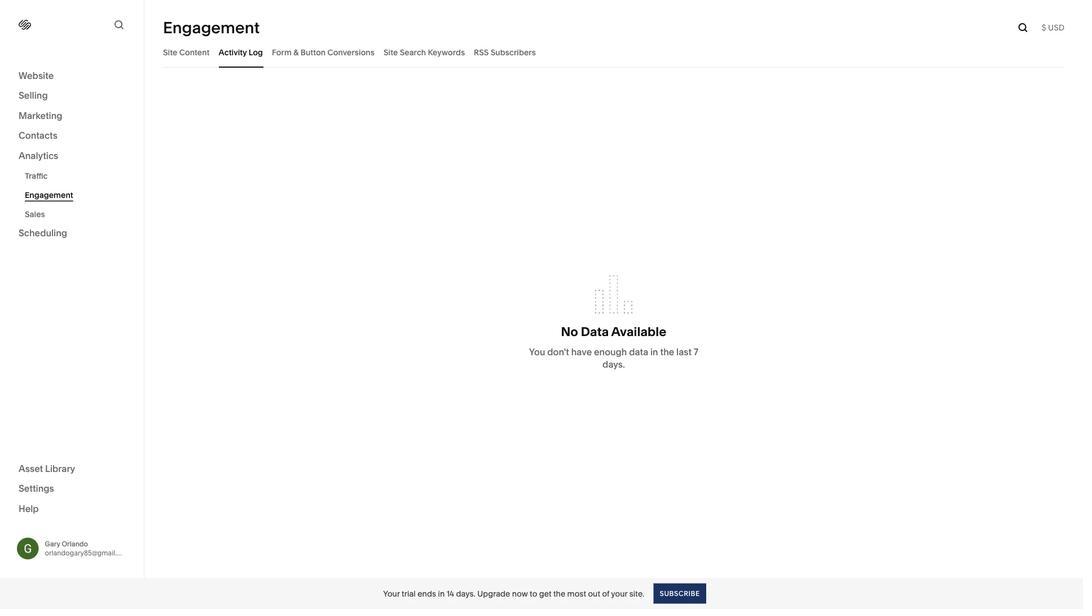 Task type: vqa. For each thing, say whether or not it's contained in the screenshot.
opens
no



Task type: describe. For each thing, give the bounding box(es) containing it.
website
[[19, 70, 54, 81]]

no data available
[[561, 324, 667, 340]]

website link
[[19, 69, 125, 83]]

sales link
[[25, 205, 132, 224]]

marketing
[[19, 110, 62, 121]]

asset
[[19, 463, 43, 474]]

most
[[568, 589, 587, 599]]

form & button conversions button
[[272, 37, 375, 68]]

0 horizontal spatial the
[[554, 589, 566, 599]]

days. inside you don't have enough data in the last 7 days.
[[603, 359, 625, 370]]

data
[[581, 324, 609, 340]]

now
[[512, 589, 528, 599]]

&
[[294, 47, 299, 57]]

orlandogary85@gmail.com
[[45, 549, 131, 558]]

of
[[603, 589, 610, 599]]

analytics
[[19, 150, 58, 161]]

contacts link
[[19, 130, 125, 143]]

marketing link
[[19, 110, 125, 123]]

site search keywords button
[[384, 37, 465, 68]]

selling link
[[19, 89, 125, 103]]

site search keywords
[[384, 47, 465, 57]]

your trial ends in 14 days. upgrade now to get the most out of your site.
[[383, 589, 645, 599]]

analytics link
[[19, 150, 125, 163]]

rss subscribers
[[474, 47, 536, 57]]

gary orlando orlandogary85@gmail.com
[[45, 540, 131, 558]]

activity log button
[[219, 37, 263, 68]]

site.
[[630, 589, 645, 599]]

1 horizontal spatial engagement
[[163, 18, 260, 37]]

log
[[249, 47, 263, 57]]

to
[[530, 589, 538, 599]]

last
[[677, 347, 692, 358]]

tab list containing site content
[[163, 37, 1065, 68]]

button
[[301, 47, 326, 57]]

contacts
[[19, 130, 58, 141]]

settings link
[[19, 483, 125, 496]]

site for site search keywords
[[384, 47, 398, 57]]

you
[[530, 347, 546, 358]]

selling
[[19, 90, 48, 101]]

keywords
[[428, 47, 465, 57]]

settings
[[19, 484, 54, 495]]

subscribe
[[660, 590, 700, 598]]

sales
[[25, 209, 45, 219]]

asset library
[[19, 463, 75, 474]]

data
[[630, 347, 649, 358]]

help
[[19, 504, 39, 515]]

conversions
[[328, 47, 375, 57]]

7
[[694, 347, 699, 358]]

orlando
[[62, 540, 88, 549]]

no
[[561, 324, 579, 340]]

activity log
[[219, 47, 263, 57]]

activity
[[219, 47, 247, 57]]

site for site content
[[163, 47, 178, 57]]



Task type: locate. For each thing, give the bounding box(es) containing it.
help link
[[19, 503, 39, 515]]

$
[[1042, 23, 1047, 32]]

in
[[651, 347, 659, 358], [438, 589, 445, 599]]

0 horizontal spatial site
[[163, 47, 178, 57]]

1 vertical spatial the
[[554, 589, 566, 599]]

1 horizontal spatial the
[[661, 347, 675, 358]]

rss
[[474, 47, 489, 57]]

usd
[[1049, 23, 1065, 32]]

days.
[[603, 359, 625, 370], [456, 589, 476, 599]]

site content
[[163, 47, 210, 57]]

0 horizontal spatial in
[[438, 589, 445, 599]]

the left last
[[661, 347, 675, 358]]

0 vertical spatial days.
[[603, 359, 625, 370]]

have
[[572, 347, 592, 358]]

upgrade
[[478, 589, 511, 599]]

2 site from the left
[[384, 47, 398, 57]]

available
[[612, 324, 667, 340]]

engagement
[[163, 18, 260, 37], [25, 190, 73, 200]]

1 horizontal spatial site
[[384, 47, 398, 57]]

0 horizontal spatial days.
[[456, 589, 476, 599]]

14
[[447, 589, 454, 599]]

engagement up content
[[163, 18, 260, 37]]

content
[[179, 47, 210, 57]]

in left 14
[[438, 589, 445, 599]]

1 site from the left
[[163, 47, 178, 57]]

traffic
[[25, 171, 48, 181]]

search
[[400, 47, 426, 57]]

gary
[[45, 540, 60, 549]]

site inside site search keywords button
[[384, 47, 398, 57]]

rss subscribers button
[[474, 37, 536, 68]]

traffic link
[[25, 166, 132, 185]]

0 vertical spatial the
[[661, 347, 675, 358]]

your
[[612, 589, 628, 599]]

site left search
[[384, 47, 398, 57]]

tab list
[[163, 37, 1065, 68]]

asset library link
[[19, 463, 125, 476]]

library
[[45, 463, 75, 474]]

out
[[588, 589, 601, 599]]

$ usd
[[1042, 23, 1065, 32]]

form
[[272, 47, 292, 57]]

site inside site content button
[[163, 47, 178, 57]]

0 vertical spatial engagement
[[163, 18, 260, 37]]

get
[[539, 589, 552, 599]]

engagement down traffic
[[25, 190, 73, 200]]

trial
[[402, 589, 416, 599]]

0 horizontal spatial engagement
[[25, 190, 73, 200]]

in inside you don't have enough data in the last 7 days.
[[651, 347, 659, 358]]

days. down the enough
[[603, 359, 625, 370]]

form & button conversions
[[272, 47, 375, 57]]

scheduling
[[19, 228, 67, 239]]

the
[[661, 347, 675, 358], [554, 589, 566, 599]]

1 vertical spatial in
[[438, 589, 445, 599]]

enough
[[594, 347, 627, 358]]

subscribe button
[[654, 584, 707, 604]]

don't
[[548, 347, 570, 358]]

engagement link
[[25, 185, 132, 205]]

site
[[163, 47, 178, 57], [384, 47, 398, 57]]

1 vertical spatial engagement
[[25, 190, 73, 200]]

the inside you don't have enough data in the last 7 days.
[[661, 347, 675, 358]]

in right data
[[651, 347, 659, 358]]

0 vertical spatial in
[[651, 347, 659, 358]]

you don't have enough data in the last 7 days.
[[530, 347, 699, 370]]

1 horizontal spatial in
[[651, 347, 659, 358]]

site content button
[[163, 37, 210, 68]]

the right get
[[554, 589, 566, 599]]

scheduling link
[[19, 227, 125, 240]]

site left content
[[163, 47, 178, 57]]

your
[[383, 589, 400, 599]]

subscribers
[[491, 47, 536, 57]]

days. right 14
[[456, 589, 476, 599]]

ends
[[418, 589, 436, 599]]

1 horizontal spatial days.
[[603, 359, 625, 370]]

1 vertical spatial days.
[[456, 589, 476, 599]]



